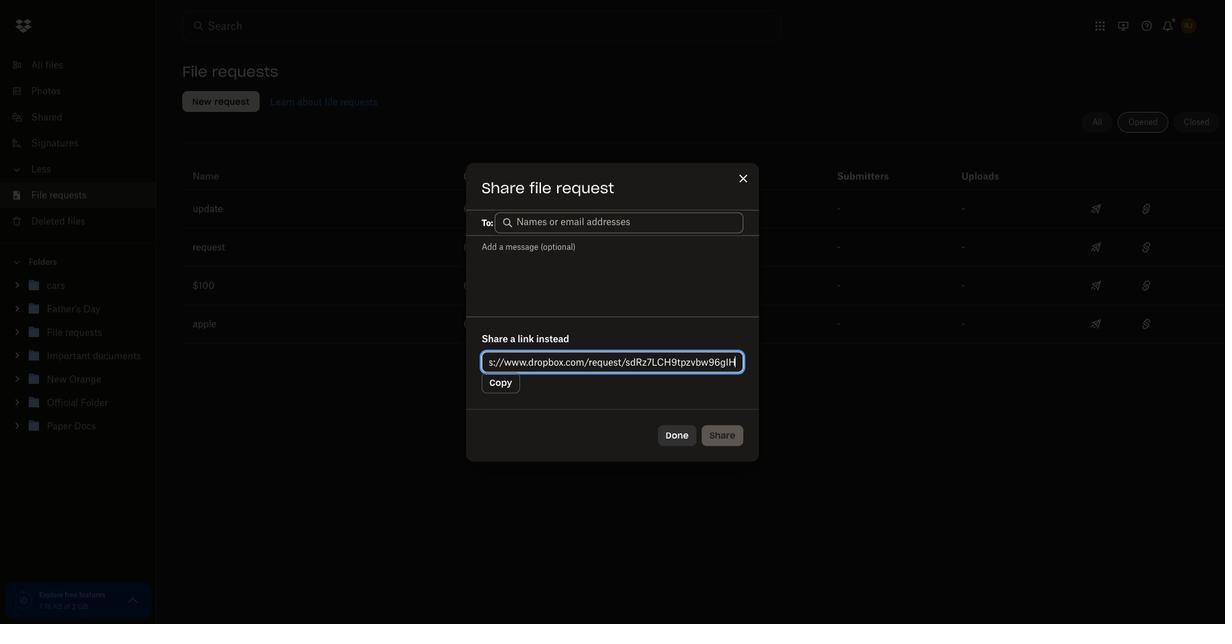 Task type: vqa. For each thing, say whether or not it's contained in the screenshot.
2nd cell
yes



Task type: locate. For each thing, give the bounding box(es) containing it.
0 vertical spatial send email image
[[1089, 278, 1104, 294]]

3 cell from the top
[[1175, 305, 1225, 343]]

2 copy link image from the top
[[1139, 278, 1154, 294]]

0 horizontal spatial column header
[[650, 153, 728, 184]]

cell
[[1175, 190, 1225, 228], [1175, 267, 1225, 305], [1175, 305, 1225, 343]]

None text field
[[490, 355, 736, 369]]

table
[[182, 148, 1225, 344]]

1 send email image from the top
[[1089, 201, 1104, 217]]

group
[[0, 271, 156, 448]]

1 send email image from the top
[[1089, 278, 1104, 294]]

0 vertical spatial cell
[[1175, 190, 1225, 228]]

1 copy link image from the top
[[1139, 240, 1154, 255]]

0 vertical spatial send email image
[[1089, 201, 1104, 217]]

1 vertical spatial send email image
[[1089, 240, 1104, 255]]

dialog
[[466, 163, 759, 462]]

2 horizontal spatial column header
[[962, 153, 1014, 184]]

send email image
[[1089, 278, 1104, 294], [1089, 316, 1104, 332]]

0 vertical spatial copy link image
[[1139, 240, 1154, 255]]

1 vertical spatial send email image
[[1089, 316, 1104, 332]]

1 vertical spatial cell
[[1175, 267, 1225, 305]]

row
[[182, 148, 1225, 190], [182, 190, 1225, 228], [182, 228, 1225, 267], [182, 267, 1225, 305], [182, 305, 1225, 344]]

2 vertical spatial copy link image
[[1139, 316, 1154, 332]]

2 send email image from the top
[[1089, 316, 1104, 332]]

column header
[[650, 153, 728, 184], [837, 153, 889, 184], [962, 153, 1014, 184]]

2 send email image from the top
[[1089, 240, 1104, 255]]

send email image for 3rd row from the bottom of the page
[[1089, 240, 1104, 255]]

send email image for second cell
[[1089, 278, 1104, 294]]

row group
[[182, 190, 1225, 344]]

2 cell from the top
[[1175, 267, 1225, 305]]

less image
[[10, 163, 23, 176]]

send email image for 1st cell from the bottom of the page
[[1089, 316, 1104, 332]]

Add a message (optional) text field
[[466, 236, 759, 314]]

copy link image for 1st cell from the bottom of the page
[[1139, 316, 1154, 332]]

1 cell from the top
[[1175, 190, 1225, 228]]

3 copy link image from the top
[[1139, 316, 1154, 332]]

copy link image
[[1139, 240, 1154, 255], [1139, 278, 1154, 294], [1139, 316, 1154, 332]]

3 row from the top
[[182, 228, 1225, 267]]

1 vertical spatial copy link image
[[1139, 278, 1154, 294]]

5 row from the top
[[182, 305, 1225, 344]]

send email image
[[1089, 201, 1104, 217], [1089, 240, 1104, 255]]

1 horizontal spatial column header
[[837, 153, 889, 184]]

2 vertical spatial cell
[[1175, 305, 1225, 343]]

list item
[[0, 182, 156, 208]]

send email image for second row from the top of the page
[[1089, 201, 1104, 217]]

list
[[0, 44, 156, 243]]



Task type: describe. For each thing, give the bounding box(es) containing it.
1 column header from the left
[[650, 153, 728, 184]]

4 row from the top
[[182, 267, 1225, 305]]

2 row from the top
[[182, 190, 1225, 228]]

copy link image for second cell
[[1139, 278, 1154, 294]]

copy link image
[[1139, 201, 1154, 217]]

1 row from the top
[[182, 148, 1225, 190]]

dropbox image
[[10, 13, 36, 39]]

Contact input text field
[[517, 215, 737, 229]]

3 column header from the left
[[962, 153, 1014, 184]]

2 column header from the left
[[837, 153, 889, 184]]



